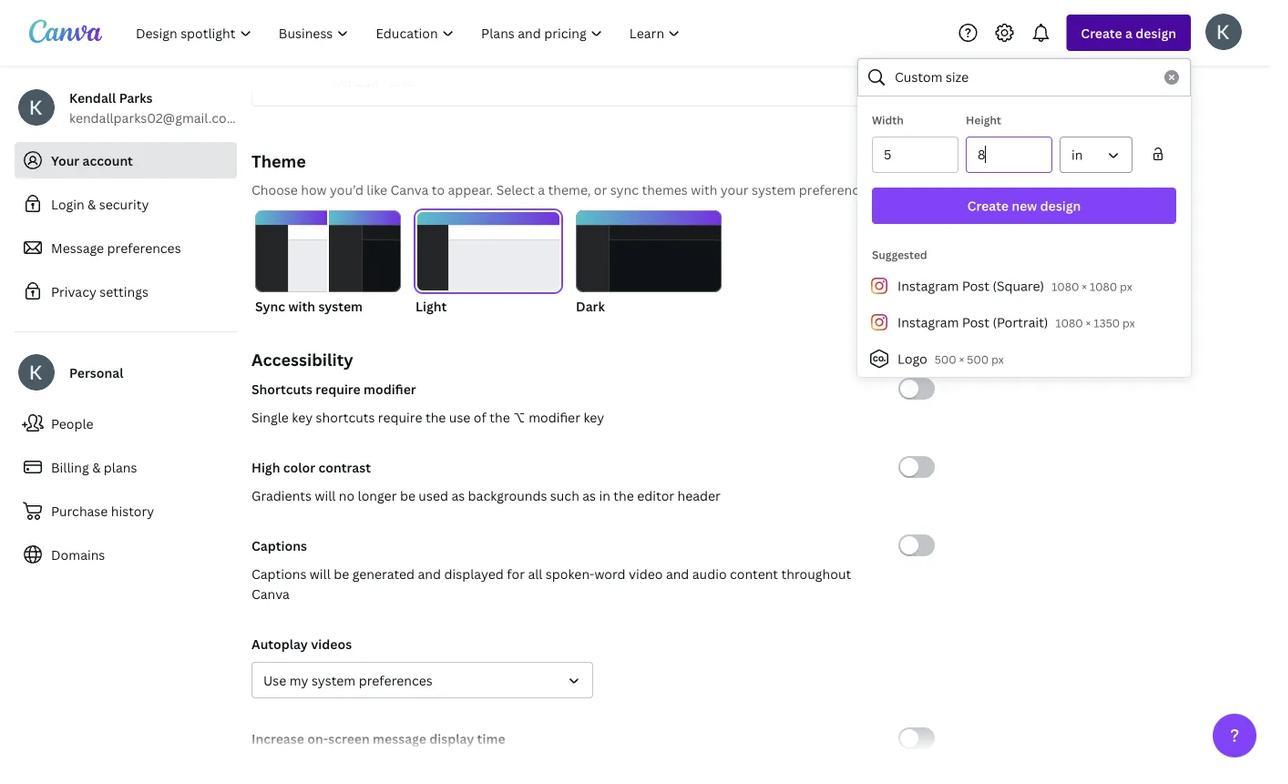 Task type: locate. For each thing, give the bounding box(es) containing it.
× for (square)
[[1082, 279, 1087, 294]]

2 500 from the left
[[967, 352, 989, 367]]

1 horizontal spatial as
[[583, 487, 596, 504]]

design inside button
[[1040, 197, 1081, 215]]

kendall up your account
[[69, 89, 116, 106]]

1080 left 1350
[[1056, 316, 1083, 331]]

captions down gradients
[[252, 537, 307, 555]]

create inside button
[[967, 197, 1009, 215]]

instagram up logo
[[898, 314, 959, 331]]

post
[[962, 277, 990, 295], [962, 314, 990, 331]]

0 horizontal spatial and
[[418, 565, 441, 583]]

parks up kendallparks02@gmail.com
[[119, 89, 153, 106]]

canva inside theme choose how you'd like canva to appear. select a theme, or sync themes with your system preferences.
[[391, 181, 429, 198]]

0 horizontal spatial create
[[967, 197, 1009, 215]]

0 vertical spatial be
[[400, 487, 415, 504]]

1 vertical spatial preferences
[[359, 672, 433, 689]]

create for create a design
[[1081, 24, 1122, 41]]

× right logo
[[959, 352, 964, 367]]

1 vertical spatial modifier
[[529, 409, 580, 426]]

system up accessibility at the left of page
[[318, 298, 363, 315]]

2 vertical spatial system
[[312, 672, 356, 689]]

message
[[51, 239, 104, 257]]

require right shortcuts
[[378, 409, 422, 426]]

kendall down the top level navigation element
[[333, 72, 379, 90]]

× inside instagram post (portrait) 1080 × 1350 px
[[1086, 316, 1091, 331]]

0 vertical spatial preferences
[[107, 239, 181, 257]]

as
[[451, 487, 465, 504], [583, 487, 596, 504]]

post left (square)
[[962, 277, 990, 295]]

2 vertical spatial px
[[992, 352, 1004, 367]]

modifier right ⌥ on the bottom of page
[[529, 409, 580, 426]]

display
[[429, 730, 474, 748]]

high color contrast
[[252, 459, 371, 476]]

1080 up 1350
[[1090, 279, 1117, 294]]

increase
[[252, 730, 304, 748]]

will left 'generated'
[[310, 565, 331, 583]]

1 horizontal spatial canva
[[391, 181, 429, 198]]

gradients
[[252, 487, 312, 504]]

0 vertical spatial modifier
[[364, 380, 416, 398]]

editor
[[637, 487, 674, 504]]

2 vertical spatial ×
[[959, 352, 964, 367]]

1 horizontal spatial be
[[400, 487, 415, 504]]

px inside instagram post (portrait) 1080 × 1350 px
[[1123, 316, 1135, 331]]

0 horizontal spatial canva
[[252, 585, 290, 603]]

top level navigation element
[[124, 15, 696, 51]]

1 vertical spatial canva
[[252, 585, 290, 603]]

parks
[[382, 72, 415, 90], [119, 89, 153, 106]]

shortcuts
[[316, 409, 375, 426]]

1080
[[1052, 279, 1079, 294], [1090, 279, 1117, 294], [1056, 316, 1083, 331]]

system for sync with system
[[318, 298, 363, 315]]

autoplay
[[252, 636, 308, 653]]

generated
[[352, 565, 415, 583]]

be
[[400, 487, 415, 504], [334, 565, 349, 583]]

be left 'generated'
[[334, 565, 349, 583]]

single key shortcuts require the use of the ⌥ modifier key
[[252, 409, 604, 426]]

time
[[477, 730, 505, 748]]

modifier
[[364, 380, 416, 398], [529, 409, 580, 426]]

1 vertical spatial will
[[310, 565, 331, 583]]

the left editor
[[614, 487, 634, 504]]

a
[[1125, 24, 1133, 41], [538, 181, 545, 198]]

for
[[507, 565, 525, 583]]

px inside instagram post (square) 1080 × 1080 px
[[1120, 279, 1132, 294]]

instagram down 'suggested'
[[898, 277, 959, 295]]

1 horizontal spatial key
[[584, 409, 604, 426]]

1 vertical spatial a
[[538, 181, 545, 198]]

px for (portrait)
[[1123, 316, 1135, 331]]

content
[[730, 565, 778, 583]]

create up "search" search field
[[1081, 24, 1122, 41]]

as right used
[[451, 487, 465, 504]]

security
[[99, 195, 149, 213]]

1 horizontal spatial and
[[666, 565, 689, 583]]

logo
[[898, 350, 927, 368]]

history
[[111, 503, 154, 520]]

a inside dropdown button
[[1125, 24, 1133, 41]]

audio
[[692, 565, 727, 583]]

and left 'displayed'
[[418, 565, 441, 583]]

key right the single
[[292, 409, 313, 426]]

0 vertical spatial instagram
[[898, 277, 959, 295]]

with left your
[[691, 181, 717, 198]]

& right login
[[88, 195, 96, 213]]

1080 inside instagram post (portrait) 1080 × 1350 px
[[1056, 316, 1083, 331]]

design inside dropdown button
[[1136, 24, 1176, 41]]

0 vertical spatial with
[[691, 181, 717, 198]]

choose
[[252, 181, 298, 198]]

2 post from the top
[[962, 314, 990, 331]]

0 horizontal spatial a
[[538, 181, 545, 198]]

create left new
[[967, 197, 1009, 215]]

instagram for instagram post (portrait)
[[898, 314, 959, 331]]

× left 1350
[[1086, 316, 1091, 331]]

create for create new design
[[967, 197, 1009, 215]]

0 vertical spatial px
[[1120, 279, 1132, 294]]

all
[[528, 565, 543, 583]]

login & security
[[51, 195, 149, 213]]

appear.
[[448, 181, 493, 198]]

theme choose how you'd like canva to appear. select a theme, or sync themes with your system preferences.
[[252, 150, 876, 198]]

0 horizontal spatial as
[[451, 487, 465, 504]]

my
[[290, 672, 308, 689]]

1 vertical spatial ×
[[1086, 316, 1091, 331]]

video
[[629, 565, 663, 583]]

1 vertical spatial with
[[288, 298, 315, 315]]

& left plans
[[92, 459, 101, 476]]

1 key from the left
[[292, 409, 313, 426]]

system inside theme choose how you'd like canva to appear. select a theme, or sync themes with your system preferences.
[[752, 181, 796, 198]]

kendall parks
[[333, 72, 415, 90]]

1 vertical spatial px
[[1123, 316, 1135, 331]]

the left use
[[426, 409, 446, 426]]

0 vertical spatial captions
[[252, 537, 307, 555]]

1 horizontal spatial a
[[1125, 24, 1133, 41]]

as right such
[[583, 487, 596, 504]]

0 horizontal spatial require
[[316, 380, 361, 398]]

1 horizontal spatial design
[[1136, 24, 1176, 41]]

0 horizontal spatial parks
[[119, 89, 153, 106]]

1 post from the top
[[962, 277, 990, 295]]

privacy settings
[[51, 283, 148, 300]]

design
[[1136, 24, 1176, 41], [1040, 197, 1081, 215]]

0 horizontal spatial 500
[[935, 352, 957, 367]]

px inside 'logo 500 × 500 px'
[[992, 352, 1004, 367]]

modifier up single key shortcuts require the use of the ⌥ modifier key at the left bottom of page
[[364, 380, 416, 398]]

like
[[367, 181, 387, 198]]

autoplay videos
[[252, 636, 352, 653]]

0 vertical spatial will
[[315, 487, 336, 504]]

canva up autoplay
[[252, 585, 290, 603]]

2 instagram from the top
[[898, 314, 959, 331]]

kendall parks kendallparks02@gmail.com
[[69, 89, 238, 126]]

system right your
[[752, 181, 796, 198]]

0 vertical spatial ×
[[1082, 279, 1087, 294]]

your
[[721, 181, 749, 198]]

1 vertical spatial captions
[[252, 565, 307, 583]]

domains link
[[15, 537, 237, 573]]

1080 right (square)
[[1052, 279, 1079, 294]]

contrast
[[319, 459, 371, 476]]

0 vertical spatial post
[[962, 277, 990, 295]]

in right such
[[599, 487, 610, 504]]

1 instagram from the top
[[898, 277, 959, 295]]

canva left to
[[391, 181, 429, 198]]

500 right logo
[[935, 352, 957, 367]]

1 vertical spatial create
[[967, 197, 1009, 215]]

accessibility
[[252, 349, 353, 371]]

purchase history
[[51, 503, 154, 520]]

1 horizontal spatial kendall
[[333, 72, 379, 90]]

captions will be generated and displayed for all spoken-word video and audio content throughout canva
[[252, 565, 851, 603]]

kendall for kendall parks
[[333, 72, 379, 90]]

design left kendall parks image in the right top of the page
[[1136, 24, 1176, 41]]

500
[[935, 352, 957, 367], [967, 352, 989, 367]]

captions
[[252, 537, 307, 555], [252, 565, 307, 583]]

1 horizontal spatial 500
[[967, 352, 989, 367]]

create inside dropdown button
[[1081, 24, 1122, 41]]

use
[[449, 409, 471, 426]]

parks down the top level navigation element
[[382, 72, 415, 90]]

kendall inside kendall parks kendallparks02@gmail.com
[[69, 89, 116, 106]]

plans
[[104, 459, 137, 476]]

in
[[1072, 146, 1083, 164], [599, 487, 610, 504]]

1 vertical spatial instagram
[[898, 314, 959, 331]]

1 horizontal spatial with
[[691, 181, 717, 198]]

require
[[316, 380, 361, 398], [378, 409, 422, 426]]

1 horizontal spatial create
[[1081, 24, 1122, 41]]

require up shortcuts
[[316, 380, 361, 398]]

login & security link
[[15, 186, 237, 222]]

0 horizontal spatial with
[[288, 298, 315, 315]]

1 vertical spatial design
[[1040, 197, 1081, 215]]

Search search field
[[895, 60, 1154, 95]]

will for be
[[310, 565, 331, 583]]

be left used
[[400, 487, 415, 504]]

0 horizontal spatial be
[[334, 565, 349, 583]]

0 horizontal spatial key
[[292, 409, 313, 426]]

system
[[752, 181, 796, 198], [318, 298, 363, 315], [312, 672, 356, 689]]

0 vertical spatial in
[[1072, 146, 1083, 164]]

1 vertical spatial system
[[318, 298, 363, 315]]

people link
[[15, 406, 237, 442]]

with right sync
[[288, 298, 315, 315]]

and right video
[[666, 565, 689, 583]]

to
[[432, 181, 445, 198]]

instagram
[[898, 277, 959, 295], [898, 314, 959, 331]]

post up 'logo 500 × 500 px'
[[962, 314, 990, 331]]

purchase
[[51, 503, 108, 520]]

1 vertical spatial be
[[334, 565, 349, 583]]

captions inside captions will be generated and displayed for all spoken-word video and audio content throughout canva
[[252, 565, 307, 583]]

1 horizontal spatial preferences
[[359, 672, 433, 689]]

kendall
[[333, 72, 379, 90], [69, 89, 116, 106]]

0 vertical spatial a
[[1125, 24, 1133, 41]]

in right height number field
[[1072, 146, 1083, 164]]

color
[[283, 459, 315, 476]]

0 vertical spatial design
[[1136, 24, 1176, 41]]

Dark button
[[576, 211, 722, 316]]

word
[[594, 565, 626, 583]]

will inside captions will be generated and displayed for all spoken-word video and audio content throughout canva
[[310, 565, 331, 583]]

will left no
[[315, 487, 336, 504]]

key right ⌥ on the bottom of page
[[584, 409, 604, 426]]

privacy settings link
[[15, 273, 237, 310]]

1080 for instagram post (portrait)
[[1056, 316, 1083, 331]]

preferences up 'message'
[[359, 672, 433, 689]]

0 vertical spatial &
[[88, 195, 96, 213]]

your account
[[51, 152, 133, 169]]

1 vertical spatial &
[[92, 459, 101, 476]]

sync with system
[[255, 298, 363, 315]]

2 as from the left
[[583, 487, 596, 504]]

preferences down login & security link
[[107, 239, 181, 257]]

× inside instagram post (square) 1080 × 1080 px
[[1082, 279, 1087, 294]]

suggested
[[872, 247, 927, 262]]

the left ⌥ on the bottom of page
[[490, 409, 510, 426]]

0 horizontal spatial kendall
[[69, 89, 116, 106]]

0 horizontal spatial design
[[1040, 197, 1081, 215]]

will for no
[[315, 487, 336, 504]]

will
[[315, 487, 336, 504], [310, 565, 331, 583]]

canva
[[391, 181, 429, 198], [252, 585, 290, 603]]

screen
[[328, 730, 370, 748]]

1 vertical spatial require
[[378, 409, 422, 426]]

0 vertical spatial canva
[[391, 181, 429, 198]]

Height number field
[[978, 138, 1041, 172]]

0 vertical spatial require
[[316, 380, 361, 398]]

0 horizontal spatial in
[[599, 487, 610, 504]]

1 captions from the top
[[252, 537, 307, 555]]

1 horizontal spatial parks
[[382, 72, 415, 90]]

× right (square)
[[1082, 279, 1087, 294]]

design right new
[[1040, 197, 1081, 215]]

0 horizontal spatial modifier
[[364, 380, 416, 398]]

such
[[550, 487, 579, 504]]

create new design button
[[872, 188, 1176, 224]]

create a design
[[1081, 24, 1176, 41]]

500 down instagram post (portrait) 1080 × 1350 px
[[967, 352, 989, 367]]

px
[[1120, 279, 1132, 294], [1123, 316, 1135, 331], [992, 352, 1004, 367]]

1 vertical spatial post
[[962, 314, 990, 331]]

Units: in button
[[1060, 137, 1133, 173]]

1 horizontal spatial in
[[1072, 146, 1083, 164]]

parks inside kendall parks kendallparks02@gmail.com
[[119, 89, 153, 106]]

0 vertical spatial system
[[752, 181, 796, 198]]

your account link
[[15, 142, 237, 179]]

2 captions from the top
[[252, 565, 307, 583]]

list
[[858, 268, 1191, 377]]

people
[[51, 415, 93, 432]]

system right my
[[312, 672, 356, 689]]

(square)
[[993, 277, 1044, 295]]

captions up autoplay
[[252, 565, 307, 583]]

0 vertical spatial create
[[1081, 24, 1122, 41]]



Task type: describe. For each thing, give the bounding box(es) containing it.
list containing instagram post (square)
[[858, 268, 1191, 377]]

used
[[419, 487, 448, 504]]

your
[[51, 152, 79, 169]]

use
[[263, 672, 286, 689]]

1350
[[1094, 316, 1120, 331]]

1 as from the left
[[451, 487, 465, 504]]

(portrait)
[[993, 314, 1048, 331]]

1 horizontal spatial the
[[490, 409, 510, 426]]

message preferences link
[[15, 230, 237, 266]]

preferences inside button
[[359, 672, 433, 689]]

2 horizontal spatial the
[[614, 487, 634, 504]]

how
[[301, 181, 327, 198]]

sync
[[610, 181, 639, 198]]

shortcuts
[[252, 380, 313, 398]]

domains
[[51, 546, 105, 564]]

or
[[594, 181, 607, 198]]

you'd
[[330, 181, 364, 198]]

theme
[[252, 150, 306, 172]]

× for (portrait)
[[1086, 316, 1091, 331]]

create new design
[[967, 197, 1081, 215]]

use my system preferences
[[263, 672, 433, 689]]

billing & plans
[[51, 459, 137, 476]]

be inside captions will be generated and displayed for all spoken-word video and audio content throughout canva
[[334, 565, 349, 583]]

px for (square)
[[1120, 279, 1132, 294]]

themes
[[642, 181, 688, 198]]

single
[[252, 409, 289, 426]]

on-
[[307, 730, 328, 748]]

parks for kendall parks
[[382, 72, 415, 90]]

header
[[678, 487, 721, 504]]

1 horizontal spatial require
[[378, 409, 422, 426]]

with inside button
[[288, 298, 315, 315]]

width
[[872, 113, 904, 128]]

account
[[82, 152, 133, 169]]

theme,
[[548, 181, 591, 198]]

personal
[[69, 364, 123, 381]]

Light button
[[416, 211, 561, 316]]

purchase history link
[[15, 493, 237, 529]]

spoken-
[[546, 565, 595, 583]]

design for create a design
[[1136, 24, 1176, 41]]

2 and from the left
[[666, 565, 689, 583]]

instagram for instagram post (square)
[[898, 277, 959, 295]]

message preferences
[[51, 239, 181, 257]]

instagram post (portrait) 1080 × 1350 px
[[898, 314, 1135, 331]]

longer
[[358, 487, 397, 504]]

message
[[373, 730, 426, 748]]

create a design button
[[1067, 15, 1191, 51]]

backgrounds
[[468, 487, 547, 504]]

throughout
[[781, 565, 851, 583]]

login
[[51, 195, 84, 213]]

⌥
[[513, 409, 526, 426]]

billing
[[51, 459, 89, 476]]

height
[[966, 113, 1001, 128]]

select
[[496, 181, 535, 198]]

1080 for instagram post (square)
[[1052, 279, 1079, 294]]

shortcuts require modifier
[[252, 380, 416, 398]]

logo 500 × 500 px
[[898, 350, 1004, 368]]

new
[[1012, 197, 1037, 215]]

kendall for kendall parks kendallparks02@gmail.com
[[69, 89, 116, 106]]

post for (square)
[[962, 277, 990, 295]]

displayed
[[444, 565, 504, 583]]

light
[[416, 298, 447, 315]]

captions for captions
[[252, 537, 307, 555]]

1 vertical spatial in
[[599, 487, 610, 504]]

of
[[474, 409, 487, 426]]

with inside theme choose how you'd like canva to appear. select a theme, or sync themes with your system preferences.
[[691, 181, 717, 198]]

increase on-screen message display time
[[252, 730, 505, 748]]

1 horizontal spatial modifier
[[529, 409, 580, 426]]

preferences.
[[799, 181, 876, 198]]

privacy
[[51, 283, 96, 300]]

billing & plans link
[[15, 449, 237, 486]]

post for (portrait)
[[962, 314, 990, 331]]

Sync with system button
[[255, 211, 401, 316]]

2 key from the left
[[584, 409, 604, 426]]

system for use my system preferences
[[312, 672, 356, 689]]

0 horizontal spatial the
[[426, 409, 446, 426]]

1 500 from the left
[[935, 352, 957, 367]]

sync
[[255, 298, 285, 315]]

settings
[[100, 283, 148, 300]]

instagram post (square) 1080 × 1080 px
[[898, 277, 1132, 295]]

1 and from the left
[[418, 565, 441, 583]]

& for billing
[[92, 459, 101, 476]]

canva inside captions will be generated and displayed for all spoken-word video and audio content throughout canva
[[252, 585, 290, 603]]

in inside button
[[1072, 146, 1083, 164]]

captions for captions will be generated and displayed for all spoken-word video and audio content throughout canva
[[252, 565, 307, 583]]

parks for kendall parks kendallparks02@gmail.com
[[119, 89, 153, 106]]

0 horizontal spatial preferences
[[107, 239, 181, 257]]

no
[[339, 487, 355, 504]]

& for login
[[88, 195, 96, 213]]

high
[[252, 459, 280, 476]]

a inside theme choose how you'd like canva to appear. select a theme, or sync themes with your system preferences.
[[538, 181, 545, 198]]

kendall parks image
[[1206, 13, 1242, 50]]

videos
[[311, 636, 352, 653]]

design for create new design
[[1040, 197, 1081, 215]]

× inside 'logo 500 × 500 px'
[[959, 352, 964, 367]]

Use my system preferences button
[[252, 663, 593, 699]]

Width number field
[[884, 138, 947, 172]]



Task type: vqa. For each thing, say whether or not it's contained in the screenshot.


